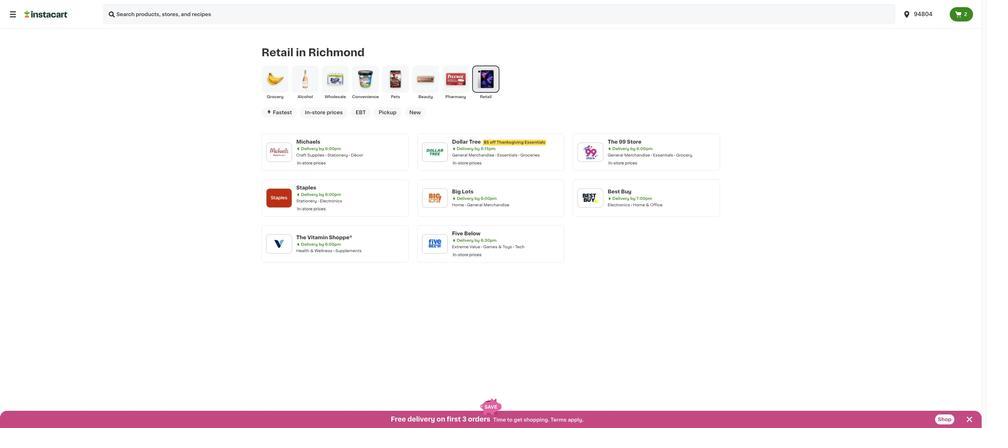 Task type: vqa. For each thing, say whether or not it's contained in the screenshot.


Task type: locate. For each thing, give the bounding box(es) containing it.
by up wellness in the bottom left of the page
[[319, 242, 324, 246]]

1 horizontal spatial electronics
[[608, 203, 630, 207]]

delivery for the vitamin shoppe®
[[301, 242, 318, 246]]

retail in richmond main content
[[0, 29, 982, 428]]

store down craft
[[302, 161, 313, 165]]

0 horizontal spatial the
[[296, 235, 306, 240]]

merchandise for 6:15pm
[[469, 153, 494, 157]]

thanksgiving
[[497, 140, 524, 144]]

by up the supplies on the top left of the page
[[319, 147, 324, 151]]

general merchandise essentials grocery
[[608, 153, 692, 157]]

delivery down five below
[[457, 239, 474, 242]]

the
[[608, 139, 618, 144], [296, 235, 306, 240]]

prices down stationery electronics
[[314, 207, 326, 211]]

6:00pm for staples
[[325, 193, 341, 197]]

in- for the 99 store
[[608, 161, 614, 165]]

1 vertical spatial stationery
[[296, 199, 317, 203]]

ebt button
[[351, 107, 371, 118]]

2 home from the left
[[633, 203, 645, 207]]

pickup button
[[374, 107, 401, 118]]

the 99 store logo image
[[581, 143, 600, 162]]

retail button
[[472, 66, 499, 100]]

wellness
[[315, 249, 332, 253]]

store down 99
[[614, 161, 624, 165]]

store down alcohol
[[312, 110, 325, 115]]

& down 7:00pm
[[646, 203, 649, 207]]

pharmacy button
[[442, 66, 469, 100]]

retail for retail
[[480, 95, 492, 99]]

1 horizontal spatial the
[[608, 139, 618, 144]]

the vitamin shoppe® logo image
[[270, 235, 288, 253]]

0 vertical spatial grocery
[[267, 95, 283, 99]]

1 vertical spatial retail
[[480, 95, 492, 99]]

staples
[[296, 185, 316, 190]]

prices inside in-store prices button
[[327, 110, 343, 115]]

by for the 99 store
[[630, 147, 635, 151]]

prices down the wholesale
[[327, 110, 343, 115]]

stationery electronics
[[296, 199, 342, 203]]

big lots logo image
[[425, 189, 444, 207]]

home down big
[[452, 203, 464, 207]]

merchandise
[[469, 153, 494, 157], [624, 153, 650, 157], [484, 203, 509, 207]]

1 horizontal spatial home
[[633, 203, 645, 207]]

stationery down "staples"
[[296, 199, 317, 203]]

delivery for staples
[[301, 193, 318, 197]]

0 vertical spatial the
[[608, 139, 618, 144]]

stationery
[[327, 153, 348, 157], [296, 199, 317, 203]]

$5
[[484, 140, 489, 144]]

five
[[452, 231, 463, 236]]

0 horizontal spatial stationery
[[296, 199, 317, 203]]

essentials for general merchandise essentials grocery
[[653, 153, 673, 157]]

prices
[[327, 110, 343, 115], [314, 161, 326, 165], [469, 161, 482, 165], [625, 161, 637, 165], [314, 207, 326, 211], [469, 253, 482, 257]]

delivery down michaels
[[301, 147, 318, 151]]

home
[[452, 203, 464, 207], [633, 203, 645, 207]]

store inside in-store prices button
[[312, 110, 325, 115]]

pets button
[[382, 66, 409, 100]]

prices down general merchandise essentials grocery
[[625, 161, 637, 165]]

delivery for michaels
[[301, 147, 318, 151]]

grocery inside "button"
[[267, 95, 283, 99]]

in-store prices down the supplies on the top left of the page
[[297, 161, 326, 165]]

1 home from the left
[[452, 203, 464, 207]]

general
[[452, 153, 468, 157], [608, 153, 623, 157], [467, 203, 483, 207]]

delivery by 6:00pm for the 99 store
[[612, 147, 652, 151]]

delivery by 6:00pm up stationery electronics
[[301, 193, 341, 197]]

in- down alcohol
[[305, 110, 312, 115]]

by
[[319, 147, 324, 151], [475, 147, 480, 151], [630, 147, 635, 151], [319, 193, 324, 197], [475, 197, 480, 201], [630, 197, 635, 201], [475, 239, 480, 242], [319, 242, 324, 246]]

delivery by 6:00pm up home general merchandise
[[457, 197, 497, 201]]

1 horizontal spatial retail
[[480, 95, 492, 99]]

delivery by 6:00pm down store at the top right of the page
[[612, 147, 652, 151]]

convenience
[[352, 95, 379, 99]]

general down lots
[[467, 203, 483, 207]]

prices down the supplies on the top left of the page
[[314, 161, 326, 165]]

1 horizontal spatial essentials
[[525, 140, 545, 144]]

in- down craft
[[297, 161, 302, 165]]

in-store prices down extreme at left bottom
[[453, 253, 482, 257]]

delivery by 6:30pm
[[457, 239, 497, 242]]

orders
[[468, 416, 490, 423]]

retail right pharmacy
[[480, 95, 492, 99]]

in- down dollar
[[453, 161, 458, 165]]

ebt
[[356, 110, 366, 115]]

prices down value
[[469, 253, 482, 257]]

2 horizontal spatial essentials
[[653, 153, 673, 157]]

store for staples
[[302, 207, 313, 211]]

&
[[646, 203, 649, 207], [498, 245, 502, 249], [310, 249, 314, 253]]

by up value
[[475, 239, 480, 242]]

pickup
[[379, 110, 396, 115]]

essentials
[[525, 140, 545, 144], [497, 153, 517, 157], [653, 153, 673, 157]]

0 vertical spatial retail
[[262, 47, 293, 58]]

99
[[619, 139, 626, 144]]

best buy
[[608, 189, 631, 194]]

store down extreme at left bottom
[[458, 253, 468, 257]]

by for five below
[[475, 239, 480, 242]]

prices for staples
[[314, 207, 326, 211]]

general down dollar
[[452, 153, 468, 157]]

home general merchandise
[[452, 203, 509, 207]]

dollar
[[452, 139, 468, 144]]

delivery up health on the left of page
[[301, 242, 318, 246]]

delivery for big lots
[[457, 197, 474, 201]]

6:00pm up stationery electronics
[[325, 193, 341, 197]]

store down delivery by 6:15pm
[[458, 161, 468, 165]]

& right health on the left of page
[[310, 249, 314, 253]]

shop
[[938, 417, 952, 422]]

electronics
[[320, 199, 342, 203], [608, 203, 630, 207]]

0 horizontal spatial grocery
[[267, 95, 283, 99]]

& left toys
[[498, 245, 502, 249]]

delivery down 99
[[612, 147, 629, 151]]

grocery
[[267, 95, 283, 99], [676, 153, 692, 157]]

home down 7:00pm
[[633, 203, 645, 207]]

the 99 store
[[608, 139, 641, 144]]

0 horizontal spatial essentials
[[497, 153, 517, 157]]

0 horizontal spatial home
[[452, 203, 464, 207]]

None search field
[[103, 4, 895, 24]]

6:00pm up general merchandise essentials grocery
[[636, 147, 652, 151]]

shopping.
[[524, 417, 549, 422]]

the for the 99 store
[[608, 139, 618, 144]]

stationery left décor
[[327, 153, 348, 157]]

in-
[[305, 110, 312, 115], [297, 161, 302, 165], [453, 161, 458, 165], [608, 161, 614, 165], [297, 207, 302, 211], [453, 253, 458, 257]]

shoppe®
[[329, 235, 352, 240]]

delivery for best buy
[[612, 197, 629, 201]]

the left 99
[[608, 139, 618, 144]]

delivery by 6:00pm up wellness in the bottom left of the page
[[301, 242, 341, 246]]

in-store prices
[[305, 110, 343, 115], [297, 161, 326, 165], [453, 161, 482, 165], [608, 161, 637, 165], [297, 207, 326, 211], [453, 253, 482, 257]]

6:00pm up "health & wellness supplements"
[[325, 242, 341, 246]]

the up health on the left of page
[[296, 235, 306, 240]]

michaels logo image
[[270, 143, 288, 162]]

to
[[507, 417, 513, 422]]

delivery by 6:00pm
[[301, 147, 341, 151], [612, 147, 652, 151], [301, 193, 341, 197], [457, 197, 497, 201], [301, 242, 341, 246]]

6:00pm up home general merchandise
[[481, 197, 497, 201]]

1 horizontal spatial stationery
[[327, 153, 348, 157]]

2 button
[[950, 7, 973, 21]]

by for staples
[[319, 193, 324, 197]]

delivery down "staples"
[[301, 193, 318, 197]]

delivery down big lots
[[457, 197, 474, 201]]

6:00pm for the vitamin shoppe®
[[325, 242, 341, 246]]

retail inside button
[[480, 95, 492, 99]]

in-store prices for michaels
[[297, 161, 326, 165]]

pets
[[391, 95, 400, 99]]

by up electronics home & office
[[630, 197, 635, 201]]

in- for staples
[[297, 207, 302, 211]]

by for michaels
[[319, 147, 324, 151]]

in-store prices down 99
[[608, 161, 637, 165]]

6:30pm
[[481, 239, 497, 242]]

free
[[391, 416, 406, 423]]

new button
[[404, 107, 426, 118]]

delivery by 6:00pm for staples
[[301, 193, 341, 197]]

in- right the 99 store logo
[[608, 161, 614, 165]]

by down store at the top right of the page
[[630, 147, 635, 151]]

3
[[462, 416, 467, 423]]

buy
[[621, 189, 631, 194]]

delivery by 6:00pm for big lots
[[457, 197, 497, 201]]

store down stationery electronics
[[302, 207, 313, 211]]

delivery down best buy
[[612, 197, 629, 201]]

below
[[464, 231, 480, 236]]

0 horizontal spatial retail
[[262, 47, 293, 58]]

close image
[[965, 415, 974, 424]]

best buy logo image
[[581, 189, 600, 207]]

in-store prices down stationery electronics
[[297, 207, 326, 211]]

retail
[[262, 47, 293, 58], [480, 95, 492, 99]]

time
[[493, 417, 506, 422]]

delivery by 6:00pm up the supplies on the top left of the page
[[301, 147, 341, 151]]

extreme
[[452, 245, 469, 249]]

in-store prices down delivery by 6:15pm
[[453, 161, 482, 165]]

by up home general merchandise
[[475, 197, 480, 201]]

terms
[[551, 417, 567, 422]]

off
[[490, 140, 496, 144]]

in-store prices down the wholesale
[[305, 110, 343, 115]]

in- down stationery electronics
[[297, 207, 302, 211]]

wholesale button
[[322, 66, 349, 100]]

6:00pm for the 99 store
[[636, 147, 652, 151]]

the vitamin shoppe®
[[296, 235, 352, 240]]

prices for the 99 store
[[625, 161, 637, 165]]

general down 99
[[608, 153, 623, 157]]

6:00pm up the craft supplies stationery décor
[[325, 147, 341, 151]]

6:00pm
[[325, 147, 341, 151], [636, 147, 652, 151], [325, 193, 341, 197], [481, 197, 497, 201], [325, 242, 341, 246]]

1 vertical spatial the
[[296, 235, 306, 240]]

retail left in
[[262, 47, 293, 58]]

0 horizontal spatial electronics
[[320, 199, 342, 203]]

in- down extreme at left bottom
[[453, 253, 458, 257]]

delivery
[[301, 147, 318, 151], [457, 147, 474, 151], [612, 147, 629, 151], [301, 193, 318, 197], [457, 197, 474, 201], [612, 197, 629, 201], [457, 239, 474, 242], [301, 242, 318, 246]]

supplies
[[307, 153, 324, 157]]

supplements
[[335, 249, 362, 253]]

1 horizontal spatial grocery
[[676, 153, 692, 157]]

by up stationery electronics
[[319, 193, 324, 197]]



Task type: describe. For each thing, give the bounding box(es) containing it.
by for the vitamin shoppe®
[[319, 242, 324, 246]]

essentials inside dollar tree $5 off thanksgiving essentials
[[525, 140, 545, 144]]

fastest button
[[262, 107, 297, 118]]

alcohol
[[298, 95, 313, 99]]

five below
[[452, 231, 480, 236]]

in- inside button
[[305, 110, 312, 115]]

general for delivery by 6:15pm
[[452, 153, 468, 157]]

2 94804 button from the left
[[902, 4, 945, 24]]

prices down delivery by 6:15pm
[[469, 161, 482, 165]]

beauty
[[418, 95, 433, 99]]

in-store prices for five below
[[453, 253, 482, 257]]

craft
[[296, 153, 306, 157]]

extreme value games & toys tech
[[452, 245, 525, 249]]

groceries
[[520, 153, 540, 157]]

1 horizontal spatial &
[[498, 245, 502, 249]]

in- for michaels
[[297, 161, 302, 165]]

delivery for the 99 store
[[612, 147, 629, 151]]

store
[[627, 139, 641, 144]]

alcohol button
[[292, 66, 319, 100]]

health
[[296, 249, 309, 253]]

retail for retail in richmond
[[262, 47, 293, 58]]

94804
[[914, 11, 933, 17]]

tech
[[515, 245, 525, 249]]

delivery by 6:00pm for michaels
[[301, 147, 341, 151]]

tree
[[469, 139, 481, 144]]

toys
[[503, 245, 512, 249]]

best
[[608, 189, 620, 194]]

convenience button
[[352, 66, 379, 100]]

2
[[964, 12, 967, 17]]

6:00pm for big lots
[[481, 197, 497, 201]]

store for the 99 store
[[614, 161, 624, 165]]

2 horizontal spatial &
[[646, 203, 649, 207]]

grocery button
[[262, 66, 289, 100]]

delivery by 6:00pm for the vitamin shoppe®
[[301, 242, 341, 246]]

in
[[296, 47, 306, 58]]

delivery by 6:15pm
[[457, 147, 495, 151]]

five below logo image
[[425, 235, 444, 253]]

prices for michaels
[[314, 161, 326, 165]]

big
[[452, 189, 461, 194]]

beauty button
[[412, 66, 439, 100]]

get
[[514, 417, 522, 422]]

general merchandise essentials groceries
[[452, 153, 540, 157]]

shop button
[[935, 415, 954, 425]]

prices for five below
[[469, 253, 482, 257]]

craft supplies stationery décor
[[296, 153, 363, 157]]

in-store prices button
[[300, 107, 348, 118]]

free delivery on first 3 orders time to get shopping. terms apply.
[[391, 416, 584, 423]]

fastest
[[273, 110, 292, 115]]

the for the vitamin shoppe®
[[296, 235, 306, 240]]

store for michaels
[[302, 161, 313, 165]]

in-store prices inside button
[[305, 110, 343, 115]]

by for big lots
[[475, 197, 480, 201]]

instacart logo image
[[24, 10, 67, 19]]

store for five below
[[458, 253, 468, 257]]

merchandise for 6:00pm
[[624, 153, 650, 157]]

1 vertical spatial grocery
[[676, 153, 692, 157]]

in-store prices for staples
[[297, 207, 326, 211]]

in-store prices for the 99 store
[[608, 161, 637, 165]]

6:15pm
[[481, 147, 495, 151]]

electronics home & office
[[608, 203, 663, 207]]

general for delivery by 6:00pm
[[608, 153, 623, 157]]

0 vertical spatial stationery
[[327, 153, 348, 157]]

0 horizontal spatial &
[[310, 249, 314, 253]]

Search field
[[103, 4, 895, 24]]

by for best buy
[[630, 197, 635, 201]]

1 94804 button from the left
[[898, 4, 950, 24]]

pharmacy
[[445, 95, 466, 99]]

décor
[[351, 153, 363, 157]]

delivery by 7:00pm
[[612, 197, 652, 201]]

dollar tree $5 off thanksgiving essentials
[[452, 139, 545, 144]]

essentials for general merchandise essentials groceries
[[497, 153, 517, 157]]

value
[[470, 245, 480, 249]]

by down the tree
[[475, 147, 480, 151]]

delivery
[[407, 416, 435, 423]]

vitamin
[[307, 235, 328, 240]]

first
[[447, 416, 461, 423]]

new
[[409, 110, 421, 115]]

office
[[650, 203, 663, 207]]

big lots
[[452, 189, 474, 194]]

6:00pm for michaels
[[325, 147, 341, 151]]

michaels
[[296, 139, 320, 144]]

richmond
[[308, 47, 365, 58]]

dollar tree logo image
[[425, 143, 444, 162]]

7:00pm
[[636, 197, 652, 201]]

games
[[483, 245, 497, 249]]

lots
[[462, 189, 474, 194]]

delivery for five below
[[457, 239, 474, 242]]

wholesale
[[325, 95, 346, 99]]

in- for five below
[[453, 253, 458, 257]]

delivery down dollar
[[457, 147, 474, 151]]

on
[[437, 416, 445, 423]]

apply.
[[568, 417, 584, 422]]

staples logo image
[[270, 189, 288, 207]]

health & wellness supplements
[[296, 249, 362, 253]]

retail in richmond
[[262, 47, 365, 58]]

save image
[[480, 399, 501, 415]]



